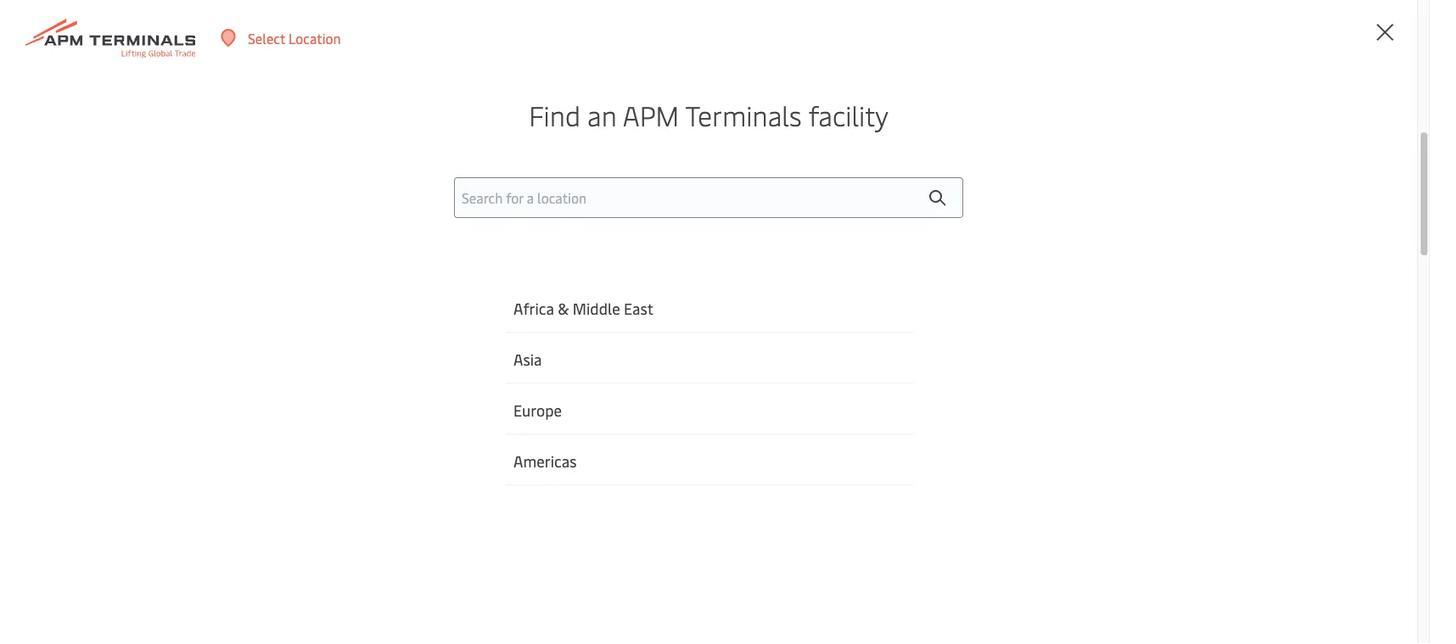 Task type: locate. For each thing, give the bounding box(es) containing it.
upon inside the near real-time edge computing with iot sensors that incorporate computer vision and ai will give customers what they've longed for some time - almost instant access to cargo data upon arrival, as well as automated repairs or fixes. the software can then decide whether there's an intervention needed, such as maintenance or repair, and that information is released to the customer. cameras and data collection devices will be installed throughout terminals, via private 5g networks, to monitor for anything, be it theft, lost cargo, or potentially unsafe conditions.
[[284, 408, 315, 427]]

0 vertical spatial they've
[[527, 215, 603, 247]]

computing down terminals
[[714, 149, 828, 181]]

an right there's
[[870, 408, 885, 427]]

experience
[[361, 9, 427, 28]]

on inside "our customers don't want to deal with paper. now, edge computing with internet of things sensors on equipment, that incorporate computer vision and ai can give customers what they've longed for, for some time – almost instant access to cargo data upon arrival as well as automated repairs or fixes."
[[405, 182, 431, 214]]

customers up location
[[293, 9, 357, 28]]

data down equipment,
[[450, 248, 496, 280]]

incorporate up information
[[380, 387, 450, 406]]

cameras
[[672, 430, 724, 448]]

0 horizontal spatial on
[[383, 52, 398, 70]]

data down decide
[[753, 430, 781, 448]]

1 horizontal spatial fixes.
[[556, 408, 587, 427]]

an down detect
[[588, 97, 617, 133]]

1 vertical spatial some
[[861, 387, 894, 406]]

is inside the near real-time edge computing with iot sensors that incorporate computer vision and ai will give customers what they've longed for some time - almost instant access to cargo data upon arrival, as well as automated repairs or fixes. the software can then decide whether there's an intervention needed, such as maintenance or repair, and that information is released to the customer. cameras and data collection devices will be installed throughout terminals, via private 5g networks, to monitor for anything, be it theft, lost cargo, or potentially unsafe conditions.
[[502, 430, 512, 448]]

is up tools
[[138, 73, 147, 92]]

repairs
[[125, 281, 196, 313], [495, 408, 537, 427]]

give inside "our customers don't want to deal with paper. now, edge computing with internet of things sensors on equipment, that incorporate computer vision and ai can give customers what they've longed for, for some time – almost instant access to cargo data upon arrival as well as automated repairs or fixes."
[[305, 215, 347, 247]]

incorporate
[[610, 182, 731, 214], [380, 387, 450, 406]]

what inside the near real-time edge computing with iot sensors that incorporate computer vision and ai will give customers what they've longed for some time - almost instant access to cargo data upon arrival, as well as automated repairs or fixes. the software can then decide whether there's an intervention needed, such as maintenance or repair, and that information is released to the customer. cameras and data collection devices will be installed throughout terminals, via private 5g networks, to monitor for anything, be it theft, lost cargo, or potentially unsafe conditions.
[[714, 387, 745, 406]]

login / create account link
[[1217, 0, 1385, 76]]

0 vertical spatial monitor
[[240, 73, 288, 92]]

0 vertical spatial vision
[[125, 215, 184, 247]]

anything,
[[505, 451, 561, 469]]

0 vertical spatial upon
[[502, 248, 556, 280]]

/
[[1284, 29, 1290, 48]]

0 vertical spatial well
[[662, 248, 705, 280]]

the
[[590, 408, 613, 427]]

installed
[[75, 451, 128, 469]]

our for experience
[[436, 0, 456, 7]]

near real-time edge computing with iot sensors that incorporate computer vision and ai will give customers what they've longed for some time - almost instant access to cargo data upon arrival, as well as automated repairs or fixes. the software can then decide whether there's an intervention needed, such as maintenance or repair, and that information is released to the customer. cameras and data collection devices will be installed throughout terminals, via private 5g networks, to monitor for anything, be it theft, lost cargo, or potentially unsafe conditions.
[[57, 387, 925, 469]]

instant
[[203, 248, 276, 280], [111, 408, 154, 427]]

1 vertical spatial vision
[[516, 387, 550, 406]]

internet down our
[[125, 182, 209, 214]]

for
[[726, 215, 756, 247], [840, 387, 858, 406], [484, 451, 501, 469]]

almost inside "our customers don't want to deal with paper. now, edge computing with internet of things sensors on equipment, that incorporate computer vision and ai can give customers what they've longed for, for some time – almost instant access to cargo data upon arrival as well as automated repairs or fixes."
[[125, 248, 197, 280]]

access inside the near real-time edge computing with iot sensors that incorporate computer vision and ai will give customers what they've longed for some time - almost instant access to cargo data upon arrival, as well as automated repairs or fixes. the software can then decide whether there's an intervention needed, such as maintenance or repair, and that information is released to the customer. cameras and data collection devices will be installed throughout terminals, via private 5g networks, to monitor for anything, be it theft, lost cargo, or potentially unsafe conditions.
[[157, 408, 197, 427]]

0 horizontal spatial will
[[257, 0, 279, 7]]

0 horizontal spatial incorporate
[[380, 387, 450, 406]]

1 vertical spatial sensors
[[318, 182, 399, 214]]

with down 'facility'
[[834, 149, 879, 181]]

devices inside "installing internet of things (iot) sensors and devices on our equipment (over 2,500 pieces as of 2022) is revolutionizing terminal operations. this solution is enabling us to monitor and visualise asset performance in real time, detect operational exceptions as they occur, and provide standardised tools and processes to respond to these."
[[335, 52, 379, 70]]

1 vertical spatial give
[[619, 387, 644, 406]]

for inside "our customers don't want to deal with paper. now, edge computing with internet of things sensors on equipment, that incorporate computer vision and ai can give customers what they've longed for, for some time – almost instant access to cargo data upon arrival as well as automated repairs or fixes."
[[726, 215, 756, 247]]

internet inside "installing internet of things (iot) sensors and devices on our equipment (over 2,500 pieces as of 2022) is revolutionizing terminal operations. this solution is enabling us to monitor and visualise asset performance in real time, detect operational exceptions as they occur, and provide standardised tools and processes to respond to these."
[[117, 52, 166, 70]]

us
[[326, 0, 340, 7], [206, 73, 220, 92]]

0 vertical spatial longed
[[609, 215, 681, 247]]

0 horizontal spatial devices
[[335, 52, 379, 70]]

with left iot
[[250, 387, 277, 406]]

our right serve
[[436, 0, 456, 7]]

0 horizontal spatial cargo
[[216, 408, 250, 427]]

will
[[257, 0, 279, 7], [595, 387, 616, 406], [895, 430, 916, 448]]

instant inside the near real-time edge computing with iot sensors that incorporate computer vision and ai will give customers what they've longed for some time - almost instant access to cargo data upon arrival, as well as automated repairs or fixes. the software can then decide whether there's an intervention needed, such as maintenance or repair, and that information is released to the customer. cameras and data collection devices will be installed throughout terminals, via private 5g networks, to monitor for anything, be it theft, lost cargo, or potentially unsafe conditions.
[[111, 408, 154, 427]]

0 vertical spatial data
[[450, 248, 496, 280]]

2 horizontal spatial for
[[840, 387, 858, 406]]

0 vertical spatial ai
[[235, 215, 256, 247]]

maintenance
[[234, 430, 312, 448]]

can inside the near real-time edge computing with iot sensors that incorporate computer vision and ai will give customers what they've longed for some time - almost instant access to cargo data upon arrival, as well as automated repairs or fixes. the software can then decide whether there's an intervention needed, such as maintenance or repair, and that information is released to the customer. cameras and data collection devices will be installed throughout terminals, via private 5g networks, to monitor for anything, be it theft, lost cargo, or potentially unsafe conditions.
[[673, 408, 695, 427]]

they've up arrival
[[527, 215, 603, 247]]

longed left for,
[[609, 215, 681, 247]]

things up enabling in the left top of the page
[[185, 52, 225, 70]]

computing up such
[[181, 387, 247, 406]]

–
[[880, 215, 893, 247]]

1 horizontal spatial time
[[826, 215, 874, 247]]

vision inside "our customers don't want to deal with paper. now, edge computing with internet of things sensors on equipment, that incorporate computer vision and ai can give customers what they've longed for, for some time – almost instant access to cargo data upon arrival as well as automated repairs or fixes."
[[125, 215, 184, 247]]

in inside 'digital transformation initiatives will enable us to better serve our customers in a more cost effective and efficient manner. we are introducing value added services that improve our customers experience and supports their changing logistics needs.'
[[527, 0, 538, 7]]

1 horizontal spatial monitor
[[432, 451, 480, 469]]

then
[[698, 408, 726, 427]]

an inside the near real-time edge computing with iot sensors that incorporate computer vision and ai will give customers what they've longed for some time - almost instant access to cargo data upon arrival, as well as automated repairs or fixes. the software can then decide whether there's an intervention needed, such as maintenance or repair, and that information is released to the customer. cameras and data collection devices will be installed throughout terminals, via private 5g networks, to monitor for anything, be it theft, lost cargo, or potentially unsafe conditions.
[[870, 408, 885, 427]]

give down don't
[[305, 215, 347, 247]]

1 vertical spatial what
[[714, 387, 745, 406]]

that
[[188, 9, 214, 28], [561, 182, 604, 214], [351, 387, 377, 406], [398, 430, 423, 448]]

1 vertical spatial is
[[138, 73, 147, 92]]

1 vertical spatial will
[[595, 387, 616, 406]]

login
[[1248, 29, 1281, 48]]

sensors
[[259, 52, 305, 70], [318, 182, 399, 214], [302, 387, 348, 406]]

this
[[57, 73, 82, 92]]

or inside "our customers don't want to deal with paper. now, edge computing with internet of things sensors on equipment, that incorporate computer vision and ai can give customers what they've longed for, for some time – almost instant access to cargo data upon arrival as well as automated repairs or fixes."
[[202, 281, 224, 313]]

as down for,
[[711, 248, 734, 280]]

be left it
[[564, 451, 579, 469]]

automated inside "our customers don't want to deal with paper. now, edge computing with internet of things sensors on equipment, that incorporate computer vision and ai can give customers what they've longed for, for some time – almost instant access to cargo data upon arrival as well as automated repairs or fixes."
[[740, 248, 856, 280]]

that up 'arrival,'
[[351, 387, 377, 406]]

devices up visualise
[[335, 52, 379, 70]]

deal
[[429, 149, 474, 181]]

1 vertical spatial access
[[157, 408, 197, 427]]

with up equipment,
[[480, 149, 525, 181]]

they've up decide
[[748, 387, 792, 406]]

1 vertical spatial fixes.
[[556, 408, 587, 427]]

solution
[[85, 73, 135, 92]]

access inside "our customers don't want to deal with paper. now, edge computing with internet of things sensors on equipment, that incorporate computer vision and ai can give customers what they've longed for, for some time – almost instant access to cargo data upon arrival as well as automated repairs or fixes."
[[282, 248, 351, 280]]

via
[[267, 451, 284, 469]]

1 horizontal spatial be
[[564, 451, 579, 469]]

operational
[[606, 73, 676, 92]]

0 vertical spatial give
[[305, 215, 347, 247]]

0 vertical spatial computing
[[714, 149, 828, 181]]

well inside "our customers don't want to deal with paper. now, edge computing with internet of things sensors on equipment, that incorporate computer vision and ai can give customers what they've longed for, for some time – almost instant access to cargo data upon arrival as well as automated repairs or fixes."
[[662, 248, 705, 280]]

data up maintenance
[[253, 408, 281, 427]]

customers inside the near real-time edge computing with iot sensors that incorporate computer vision and ai will give customers what they've longed for some time - almost instant access to cargo data upon arrival, as well as automated repairs or fixes. the software can then decide whether there's an intervention needed, such as maintenance or repair, and that information is released to the customer. cameras and data collection devices will be installed throughout terminals, via private 5g networks, to monitor for anything, be it theft, lost cargo, or potentially unsafe conditions.
[[647, 387, 711, 406]]

our up asset
[[401, 52, 421, 70]]

0 horizontal spatial monitor
[[240, 73, 288, 92]]

instant inside "our customers don't want to deal with paper. now, edge computing with internet of things sensors on equipment, that incorporate computer vision and ai can give customers what they've longed for, for some time – almost instant access to cargo data upon arrival as well as automated repairs or fixes."
[[203, 248, 276, 280]]

1 horizontal spatial things
[[242, 182, 312, 214]]

asia button
[[505, 333, 913, 384]]

2 horizontal spatial is
[[680, 52, 690, 70]]

middle
[[573, 298, 620, 319]]

processes
[[199, 94, 259, 113]]

services
[[136, 9, 185, 28]]

equipment
[[425, 52, 490, 70]]

1 vertical spatial automated
[[425, 408, 492, 427]]

0 vertical spatial access
[[282, 248, 351, 280]]

well down for,
[[662, 248, 705, 280]]

things down don't
[[242, 182, 312, 214]]

well up networks,
[[379, 408, 405, 427]]

1 vertical spatial data
[[253, 408, 281, 427]]

are
[[827, 0, 846, 7]]

incorporate inside the near real-time edge computing with iot sensors that incorporate computer vision and ai will give customers what they've longed for some time - almost instant access to cargo data upon arrival, as well as automated repairs or fixes. the software can then decide whether there's an intervention needed, such as maintenance or repair, and that information is released to the customer. cameras and data collection devices will be installed throughout terminals, via private 5g networks, to monitor for anything, be it theft, lost cargo, or potentially unsafe conditions.
[[380, 387, 450, 406]]

-
[[57, 408, 62, 427]]

0 horizontal spatial repairs
[[125, 281, 196, 313]]

as right pieces
[[609, 52, 622, 70]]

1 horizontal spatial in
[[527, 0, 538, 7]]

they've
[[527, 215, 603, 247], [748, 387, 792, 406]]

0 vertical spatial devices
[[335, 52, 379, 70]]

data
[[450, 248, 496, 280], [253, 408, 281, 427], [753, 430, 781, 448]]

can up cameras
[[673, 408, 695, 427]]

on
[[383, 52, 398, 70], [405, 182, 431, 214]]

0 vertical spatial us
[[326, 0, 340, 7]]

in left real
[[490, 73, 501, 92]]

on down deal
[[405, 182, 431, 214]]

with inside the near real-time edge computing with iot sensors that incorporate computer vision and ai will give customers what they've longed for some time - almost instant access to cargo data upon arrival, as well as automated repairs or fixes. the software can then decide whether there's an intervention needed, such as maintenance or repair, and that information is released to the customer. cameras and data collection devices will be installed throughout terminals, via private 5g networks, to monitor for anything, be it theft, lost cargo, or potentially unsafe conditions.
[[250, 387, 277, 406]]

visualise
[[317, 73, 369, 92]]

for down information
[[484, 451, 501, 469]]

1 horizontal spatial give
[[619, 387, 644, 406]]

introducing
[[850, 0, 919, 7]]

there's
[[825, 408, 867, 427]]

1 horizontal spatial an
[[870, 408, 885, 427]]

their
[[513, 9, 541, 28]]

decide
[[729, 408, 769, 427]]

customer.
[[609, 430, 669, 448]]

africa
[[514, 298, 554, 319]]

0 vertical spatial fixes.
[[230, 281, 284, 313]]

apm
[[623, 97, 679, 133]]

give up software
[[619, 387, 644, 406]]

location
[[289, 28, 341, 47]]

real
[[504, 73, 527, 92]]

east
[[624, 298, 654, 319]]

supports
[[456, 9, 510, 28]]

as
[[609, 52, 622, 70], [748, 73, 762, 92], [633, 248, 657, 280], [711, 248, 734, 280], [363, 408, 376, 427], [408, 408, 421, 427], [217, 430, 230, 448]]

1 vertical spatial for
[[840, 387, 858, 406]]

vision inside the near real-time edge computing with iot sensors that incorporate computer vision and ai will give customers what they've longed for some time - almost instant access to cargo data upon arrival, as well as automated repairs or fixes. the software can then decide whether there's an intervention needed, such as maintenance or repair, and that information is released to the customer. cameras and data collection devices will be installed throughout terminals, via private 5g networks, to monitor for anything, be it theft, lost cargo, or potentially unsafe conditions.
[[516, 387, 550, 406]]

computing
[[714, 149, 828, 181], [181, 387, 247, 406]]

0 horizontal spatial what
[[470, 215, 522, 247]]

1 vertical spatial computing
[[181, 387, 247, 406]]

improve
[[217, 9, 266, 28]]

0 horizontal spatial computing
[[181, 387, 247, 406]]

1 vertical spatial can
[[673, 408, 695, 427]]

0 vertical spatial instant
[[203, 248, 276, 280]]

0 horizontal spatial data
[[253, 408, 281, 427]]

1 horizontal spatial computer
[[737, 182, 839, 214]]

2 vertical spatial for
[[484, 451, 501, 469]]

be down intervention
[[57, 451, 72, 469]]

some
[[762, 215, 820, 247], [861, 387, 894, 406]]

that down paper.
[[561, 182, 604, 214]]

sensors down want
[[318, 182, 399, 214]]

2 vertical spatial our
[[401, 52, 421, 70]]

1 vertical spatial an
[[870, 408, 885, 427]]

2 vertical spatial data
[[753, 430, 781, 448]]

1 horizontal spatial almost
[[125, 248, 197, 280]]

can down don't
[[262, 215, 299, 247]]

1 horizontal spatial cargo
[[385, 248, 444, 280]]

vision down asia
[[516, 387, 550, 406]]

better
[[359, 0, 397, 7]]

1 vertical spatial on
[[405, 182, 431, 214]]

repairs inside the near real-time edge computing with iot sensors that incorporate computer vision and ai will give customers what they've longed for some time - almost instant access to cargo data upon arrival, as well as automated repairs or fixes. the software can then decide whether there's an intervention needed, such as maintenance or repair, and that information is released to the customer. cameras and data collection devices will be installed throughout terminals, via private 5g networks, to monitor for anything, be it theft, lost cargo, or potentially unsafe conditions.
[[495, 408, 537, 427]]

computer inside "our customers don't want to deal with paper. now, edge computing with internet of things sensors on equipment, that incorporate computer vision and ai can give customers what they've longed for, for some time – almost instant access to cargo data upon arrival as well as automated repairs or fixes."
[[737, 182, 839, 214]]

0 horizontal spatial be
[[57, 451, 72, 469]]

what down equipment,
[[470, 215, 522, 247]]

upon down iot
[[284, 408, 315, 427]]

monitor down information
[[432, 451, 480, 469]]

as up networks,
[[408, 408, 421, 427]]

2 horizontal spatial will
[[895, 430, 916, 448]]

revolutionizing
[[693, 52, 784, 70]]

create
[[1293, 29, 1332, 48]]

devices up conditions.
[[847, 430, 892, 448]]

customers down processes
[[167, 149, 279, 181]]

be
[[57, 451, 72, 469], [564, 451, 579, 469]]

installing
[[57, 52, 113, 70]]

0 horizontal spatial longed
[[609, 215, 681, 247]]

facility
[[809, 97, 889, 133]]

1 vertical spatial ai
[[579, 387, 592, 406]]

1 vertical spatial longed
[[795, 387, 837, 406]]

1 vertical spatial monitor
[[432, 451, 480, 469]]

monitor down the (iot)
[[240, 73, 288, 92]]

0 horizontal spatial upon
[[284, 408, 315, 427]]

is up anything,
[[502, 430, 512, 448]]

0 vertical spatial an
[[588, 97, 617, 133]]

that up networks,
[[398, 430, 423, 448]]

1 horizontal spatial repairs
[[495, 408, 537, 427]]

1 horizontal spatial well
[[662, 248, 705, 280]]

with
[[480, 149, 525, 181], [834, 149, 879, 181], [250, 387, 277, 406]]

want
[[344, 149, 395, 181]]

for up there's
[[840, 387, 858, 406]]

in left the a
[[527, 0, 538, 7]]

2 vertical spatial is
[[502, 430, 512, 448]]

1 vertical spatial in
[[490, 73, 501, 92]]

0 vertical spatial for
[[726, 215, 756, 247]]

incorporate down edge
[[610, 182, 731, 214]]

ai inside "our customers don't want to deal with paper. now, edge computing with internet of things sensors on equipment, that incorporate computer vision and ai can give customers what they've longed for, for some time – almost instant access to cargo data upon arrival as well as automated repairs or fixes."
[[235, 215, 256, 247]]

0 horizontal spatial give
[[305, 215, 347, 247]]

will inside 'digital transformation initiatives will enable us to better serve our customers in a more cost effective and efficient manner. we are introducing value added services that improve our customers experience and supports their changing logistics needs.'
[[257, 0, 279, 7]]

sensors down select location on the left
[[259, 52, 305, 70]]

that down initiatives on the top of page
[[188, 9, 214, 28]]

on up asset
[[383, 52, 398, 70]]

our up select
[[270, 9, 290, 28]]

things inside "installing internet of things (iot) sensors and devices on our equipment (over 2,500 pieces as of 2022) is revolutionizing terminal operations. this solution is enabling us to monitor and visualise asset performance in real time, detect operational exceptions as they occur, and provide standardised tools and processes to respond to these."
[[185, 52, 225, 70]]

1 horizontal spatial of
[[215, 182, 237, 214]]

cargo
[[385, 248, 444, 280], [216, 408, 250, 427]]

1 horizontal spatial us
[[326, 0, 340, 7]]

0 vertical spatial cargo
[[385, 248, 444, 280]]

1 horizontal spatial some
[[861, 387, 894, 406]]

0 horizontal spatial access
[[157, 408, 197, 427]]

for,
[[687, 215, 720, 247]]

1 horizontal spatial ai
[[579, 387, 592, 406]]

of
[[169, 52, 182, 70], [625, 52, 638, 70], [215, 182, 237, 214]]

things
[[185, 52, 225, 70], [242, 182, 312, 214]]

0 horizontal spatial some
[[762, 215, 820, 247]]

1 horizontal spatial incorporate
[[610, 182, 731, 214]]

vision down our
[[125, 215, 184, 247]]

sensors up 'arrival,'
[[302, 387, 348, 406]]

in inside "installing internet of things (iot) sensors and devices on our equipment (over 2,500 pieces as of 2022) is revolutionizing terminal operations. this solution is enabling us to monitor and visualise asset performance in real time, detect operational exceptions as they occur, and provide standardised tools and processes to respond to these."
[[490, 73, 501, 92]]

1 vertical spatial cargo
[[216, 408, 250, 427]]

0 horizontal spatial almost
[[66, 408, 108, 427]]

0 horizontal spatial automated
[[425, 408, 492, 427]]

1 vertical spatial things
[[242, 182, 312, 214]]

internet up solution
[[117, 52, 166, 70]]

1 vertical spatial well
[[379, 408, 405, 427]]

0 horizontal spatial with
[[250, 387, 277, 406]]

cargo inside "our customers don't want to deal with paper. now, edge computing with internet of things sensors on equipment, that incorporate computer vision and ai can give customers what they've longed for, for some time – almost instant access to cargo data upon arrival as well as automated repairs or fixes."
[[385, 248, 444, 280]]

0 horizontal spatial fixes.
[[230, 281, 284, 313]]

0 horizontal spatial an
[[588, 97, 617, 133]]

0 horizontal spatial computer
[[454, 387, 513, 406]]

internet
[[117, 52, 166, 70], [125, 182, 209, 214]]

customers up then
[[647, 387, 711, 406]]

automated
[[740, 248, 856, 280], [425, 408, 492, 427]]

longed inside the near real-time edge computing with iot sensors that incorporate computer vision and ai will give customers what they've longed for some time - almost instant access to cargo data upon arrival, as well as automated repairs or fixes. the software can then decide whether there's an intervention needed, such as maintenance or repair, and that information is released to the customer. cameras and data collection devices will be installed throughout terminals, via private 5g networks, to monitor for anything, be it theft, lost cargo, or potentially unsafe conditions.
[[795, 387, 837, 406]]

manner.
[[753, 0, 802, 7]]

upon up africa
[[502, 248, 556, 280]]

account
[[1335, 29, 1385, 48]]

what up then
[[714, 387, 745, 406]]

computing inside "our customers don't want to deal with paper. now, edge computing with internet of things sensors on equipment, that incorporate computer vision and ai can give customers what they've longed for, for some time – almost instant access to cargo data upon arrival as well as automated repairs or fixes."
[[714, 149, 828, 181]]

for right for,
[[726, 215, 756, 247]]

0 vertical spatial on
[[383, 52, 398, 70]]

us up processes
[[206, 73, 220, 92]]

1 horizontal spatial devices
[[847, 430, 892, 448]]

customers down want
[[353, 215, 464, 247]]

0 vertical spatial sensors
[[259, 52, 305, 70]]

well
[[662, 248, 705, 280], [379, 408, 405, 427]]

longed up whether
[[795, 387, 837, 406]]

is right 2022)
[[680, 52, 690, 70]]

0 horizontal spatial in
[[490, 73, 501, 92]]

0 vertical spatial will
[[257, 0, 279, 7]]

find an apm terminals facility
[[529, 97, 889, 133]]

1 horizontal spatial on
[[405, 182, 431, 214]]

1 horizontal spatial is
[[502, 430, 512, 448]]

can
[[262, 215, 299, 247], [673, 408, 695, 427]]

is
[[680, 52, 690, 70], [138, 73, 147, 92], [502, 430, 512, 448]]

0 vertical spatial our
[[436, 0, 456, 7]]

us right the enable
[[326, 0, 340, 7]]

our inside "installing internet of things (iot) sensors and devices on our equipment (over 2,500 pieces as of 2022) is revolutionizing terminal operations. this solution is enabling us to monitor and visualise asset performance in real time, detect operational exceptions as they occur, and provide standardised tools and processes to respond to these."
[[401, 52, 421, 70]]

0 vertical spatial automated
[[740, 248, 856, 280]]

customers up supports
[[460, 0, 524, 7]]

0 vertical spatial computer
[[737, 182, 839, 214]]



Task type: vqa. For each thing, say whether or not it's contained in the screenshot.
"ACCESS"
yes



Task type: describe. For each thing, give the bounding box(es) containing it.
real-
[[89, 387, 117, 406]]

data inside "our customers don't want to deal with paper. now, edge computing with internet of things sensors on equipment, that incorporate computer vision and ai can give customers what they've longed for, for some time – almost instant access to cargo data upon arrival as well as automated repairs or fixes."
[[450, 248, 496, 280]]

changing
[[545, 9, 600, 28]]

occur,
[[795, 73, 830, 92]]

now,
[[600, 149, 651, 181]]

ai inside the near real-time edge computing with iot sensors that incorporate computer vision and ai will give customers what they've longed for some time - almost instant access to cargo data upon arrival, as well as automated repairs or fixes. the software can then decide whether there's an intervention needed, such as maintenance or repair, and that information is released to the customer. cameras and data collection devices will be installed throughout terminals, via private 5g networks, to monitor for anything, be it theft, lost cargo, or potentially unsafe conditions.
[[579, 387, 592, 406]]

and inside "our customers don't want to deal with paper. now, edge computing with internet of things sensors on equipment, that incorporate computer vision and ai can give customers what they've longed for, for some time – almost instant access to cargo data upon arrival as well as automated repairs or fixes."
[[190, 215, 230, 247]]

upon inside "our customers don't want to deal with paper. now, edge computing with internet of things sensors on equipment, that incorporate computer vision and ai can give customers what they've longed for, for some time – almost instant access to cargo data upon arrival as well as automated repairs or fixes."
[[502, 248, 556, 280]]

repairs inside "our customers don't want to deal with paper. now, edge computing with internet of things sensors on equipment, that incorporate computer vision and ai can give customers what they've longed for, for some time – almost instant access to cargo data upon arrival as well as automated repairs or fixes."
[[125, 281, 196, 313]]

our
[[125, 149, 161, 181]]

terminals
[[685, 97, 802, 133]]

1 horizontal spatial will
[[595, 387, 616, 406]]

collection
[[784, 430, 844, 448]]

things inside "our customers don't want to deal with paper. now, edge computing with internet of things sensors on equipment, that incorporate computer vision and ai can give customers what they've longed for, for some time – almost instant access to cargo data upon arrival as well as automated repairs or fixes."
[[242, 182, 312, 214]]

paper.
[[531, 149, 594, 181]]

africa & middle east
[[514, 298, 654, 319]]

operations.
[[842, 52, 909, 70]]

edge
[[148, 387, 178, 406]]

us inside 'digital transformation initiatives will enable us to better serve our customers in a more cost effective and efficient manner. we are introducing value added services that improve our customers experience and supports their changing logistics needs.'
[[326, 0, 340, 7]]

monitor inside "installing internet of things (iot) sensors and devices on our equipment (over 2,500 pieces as of 2022) is revolutionizing terminal operations. this solution is enabling us to monitor and visualise asset performance in real time, detect operational exceptions as they occur, and provide standardised tools and processes to respond to these."
[[240, 73, 288, 92]]

2 horizontal spatial of
[[625, 52, 638, 70]]

efficient
[[699, 0, 750, 7]]

2 horizontal spatial time
[[897, 387, 925, 406]]

0 horizontal spatial for
[[484, 451, 501, 469]]

sensors inside "installing internet of things (iot) sensors and devices on our equipment (over 2,500 pieces as of 2022) is revolutionizing terminal operations. this solution is enabling us to monitor and visualise asset performance in real time, detect operational exceptions as they occur, and provide standardised tools and processes to respond to these."
[[259, 52, 305, 70]]

arrival
[[562, 248, 627, 280]]

some inside "our customers don't want to deal with paper. now, edge computing with internet of things sensors on equipment, that incorporate computer vision and ai can give customers what they've longed for, for some time – almost instant access to cargo data upon arrival as well as automated repairs or fixes."
[[762, 215, 820, 247]]

potentially
[[713, 451, 779, 469]]

login / create account
[[1248, 29, 1385, 48]]

what inside "our customers don't want to deal with paper. now, edge computing with internet of things sensors on equipment, that incorporate computer vision and ai can give customers what they've longed for, for some time – almost instant access to cargo data upon arrival as well as automated repairs or fixes."
[[470, 215, 522, 247]]

cost
[[587, 0, 612, 7]]

well inside the near real-time edge computing with iot sensors that incorporate computer vision and ai will give customers what they've longed for some time - almost instant access to cargo data upon arrival, as well as automated repairs or fixes. the software can then decide whether there's an intervention needed, such as maintenance or repair, and that information is released to the customer. cameras and data collection devices will be installed throughout terminals, via private 5g networks, to monitor for anything, be it theft, lost cargo, or potentially unsafe conditions.
[[379, 408, 405, 427]]

computer inside the near real-time edge computing with iot sensors that incorporate computer vision and ai will give customers what they've longed for some time - almost instant access to cargo data upon arrival, as well as automated repairs or fixes. the software can then decide whether there's an intervention needed, such as maintenance or repair, and that information is released to the customer. cameras and data collection devices will be installed throughout terminals, via private 5g networks, to monitor for anything, be it theft, lost cargo, or potentially unsafe conditions.
[[454, 387, 513, 406]]

transformation
[[99, 0, 192, 7]]

enabling
[[151, 73, 203, 92]]

almost inside the near real-time edge computing with iot sensors that incorporate computer vision and ai will give customers what they've longed for some time - almost instant access to cargo data upon arrival, as well as automated repairs or fixes. the software can then decide whether there's an intervention needed, such as maintenance or repair, and that information is released to the customer. cameras and data collection devices will be installed throughout terminals, via private 5g networks, to monitor for anything, be it theft, lost cargo, or potentially unsafe conditions.
[[66, 408, 108, 427]]

2 vertical spatial will
[[895, 430, 916, 448]]

fixes. inside "our customers don't want to deal with paper. now, edge computing with internet of things sensors on equipment, that incorporate computer vision and ai can give customers what they've longed for, for some time – almost instant access to cargo data upon arrival as well as automated repairs or fixes."
[[230, 281, 284, 313]]

conditions.
[[827, 451, 893, 469]]

value
[[57, 9, 90, 28]]

1 be from the left
[[57, 451, 72, 469]]

logistics
[[603, 9, 653, 28]]

sensors inside "our customers don't want to deal with paper. now, edge computing with internet of things sensors on equipment, that incorporate computer vision and ai can give customers what they've longed for, for some time – almost instant access to cargo data upon arrival as well as automated repairs or fixes."
[[318, 182, 399, 214]]

2,500
[[528, 52, 564, 70]]

to inside 'digital transformation initiatives will enable us to better serve our customers in a more cost effective and efficient manner. we are introducing value added services that improve our customers experience and supports their changing logistics needs.'
[[343, 0, 356, 7]]

devices inside the near real-time edge computing with iot sensors that incorporate computer vision and ai will give customers what they've longed for some time - almost instant access to cargo data upon arrival, as well as automated repairs or fixes. the software can then decide whether there's an intervention needed, such as maintenance or repair, and that information is released to the customer. cameras and data collection devices will be installed throughout terminals, via private 5g networks, to monitor for anything, be it theft, lost cargo, or potentially unsafe conditions.
[[847, 430, 892, 448]]

Search for a location search field
[[454, 177, 964, 218]]

standardised
[[57, 94, 136, 113]]

digital transformation initiatives will enable us to better serve our customers in a more cost effective and efficient manner. we are introducing value added services that improve our customers experience and supports their changing logistics needs.
[[57, 0, 919, 28]]

terminal
[[787, 52, 838, 70]]

arrival,
[[318, 408, 360, 427]]

throughout
[[131, 451, 200, 469]]

digital
[[57, 0, 96, 7]]

internet inside "our customers don't want to deal with paper. now, edge computing with internet of things sensors on equipment, that incorporate computer vision and ai can give customers what they've longed for, for some time – almost instant access to cargo data upon arrival as well as automated repairs or fixes."
[[125, 182, 209, 214]]

networks,
[[353, 451, 413, 469]]

americas button
[[505, 435, 913, 486]]

our for visualise
[[401, 52, 421, 70]]

0 horizontal spatial time
[[117, 387, 145, 406]]

find
[[529, 97, 581, 133]]

don't
[[285, 149, 338, 181]]

incorporate inside "our customers don't want to deal with paper. now, edge computing with internet of things sensors on equipment, that incorporate computer vision and ai can give customers what they've longed for, for some time – almost instant access to cargo data upon arrival as well as automated repairs or fixes."
[[610, 182, 731, 214]]

the
[[586, 430, 606, 448]]

some inside the near real-time edge computing with iot sensors that incorporate computer vision and ai will give customers what they've longed for some time - almost instant access to cargo data upon arrival, as well as automated repairs or fixes. the software can then decide whether there's an intervention needed, such as maintenance or repair, and that information is released to the customer. cameras and data collection devices will be installed throughout terminals, via private 5g networks, to monitor for anything, be it theft, lost cargo, or potentially unsafe conditions.
[[861, 387, 894, 406]]

they've inside "our customers don't want to deal with paper. now, edge computing with internet of things sensors on equipment, that incorporate computer vision and ai can give customers what they've longed for, for some time – almost instant access to cargo data upon arrival as well as automated repairs or fixes."
[[527, 215, 603, 247]]

longed inside "our customers don't want to deal with paper. now, edge computing with internet of things sensors on equipment, that incorporate computer vision and ai can give customers what they've longed for, for some time – almost instant access to cargo data upon arrival as well as automated repairs or fixes."
[[609, 215, 681, 247]]

select
[[248, 28, 285, 47]]

more
[[552, 0, 583, 7]]

lost
[[631, 451, 654, 469]]

terminals,
[[203, 451, 264, 469]]

near
[[57, 387, 85, 406]]

can inside "our customers don't want to deal with paper. now, edge computing with internet of things sensors on equipment, that incorporate computer vision and ai can give customers what they've longed for, for some time – almost instant access to cargo data upon arrival as well as automated repairs or fixes."
[[262, 215, 299, 247]]

respond
[[278, 94, 327, 113]]

tools
[[139, 94, 169, 113]]

computing inside the near real-time edge computing with iot sensors that incorporate computer vision and ai will give customers what they've longed for some time - almost instant access to cargo data upon arrival, as well as automated repairs or fixes. the software can then decide whether there's an intervention needed, such as maintenance or repair, and that information is released to the customer. cameras and data collection devices will be installed throughout terminals, via private 5g networks, to monitor for anything, be it theft, lost cargo, or potentially unsafe conditions.
[[181, 387, 247, 406]]

equipment,
[[437, 182, 556, 214]]

on inside "installing internet of things (iot) sensors and devices on our equipment (over 2,500 pieces as of 2022) is revolutionizing terminal operations. this solution is enabling us to monitor and visualise asset performance in real time, detect operational exceptions as they occur, and provide standardised tools and processes to respond to these."
[[383, 52, 398, 70]]

africa & middle east button
[[505, 282, 913, 333]]

software
[[616, 408, 670, 427]]

automated inside the near real-time edge computing with iot sensors that incorporate computer vision and ai will give customers what they've longed for some time - almost instant access to cargo data upon arrival, as well as automated repairs or fixes. the software can then decide whether there's an intervention needed, such as maintenance or repair, and that information is released to the customer. cameras and data collection devices will be installed throughout terminals, via private 5g networks, to monitor for anything, be it theft, lost cargo, or potentially unsafe conditions.
[[425, 408, 492, 427]]

it
[[582, 451, 591, 469]]

5g
[[333, 451, 350, 469]]

0 horizontal spatial of
[[169, 52, 182, 70]]

sensors inside the near real-time edge computing with iot sensors that incorporate computer vision and ai will give customers what they've longed for some time - almost instant access to cargo data upon arrival, as well as automated repairs or fixes. the software can then decide whether there's an intervention needed, such as maintenance or repair, and that information is released to the customer. cameras and data collection devices will be installed throughout terminals, via private 5g networks, to monitor for anything, be it theft, lost cargo, or potentially unsafe conditions.
[[302, 387, 348, 406]]

europe
[[514, 400, 562, 421]]

cargo inside the near real-time edge computing with iot sensors that incorporate computer vision and ai will give customers what they've longed for some time - almost instant access to cargo data upon arrival, as well as automated repairs or fixes. the software can then decide whether there's an intervention needed, such as maintenance or repair, and that information is released to the customer. cameras and data collection devices will be installed throughout terminals, via private 5g networks, to monitor for anything, be it theft, lost cargo, or potentially unsafe conditions.
[[216, 408, 250, 427]]

2 be from the left
[[564, 451, 579, 469]]

asia
[[514, 349, 542, 370]]

cargo,
[[658, 451, 694, 469]]

initiatives
[[195, 0, 254, 7]]

that inside 'digital transformation initiatives will enable us to better serve our customers in a more cost effective and efficient manner. we are introducing value added services that improve our customers experience and supports their changing logistics needs.'
[[188, 9, 214, 28]]

1 horizontal spatial with
[[480, 149, 525, 181]]

americas
[[514, 451, 577, 472]]

0 horizontal spatial our
[[270, 9, 290, 28]]

as up repair,
[[363, 408, 376, 427]]

these.
[[346, 94, 383, 113]]

edge
[[657, 149, 708, 181]]

such
[[185, 430, 214, 448]]

serve
[[400, 0, 433, 7]]

&
[[558, 298, 569, 319]]

iot
[[280, 387, 298, 406]]

released
[[515, 430, 567, 448]]

theft,
[[594, 451, 628, 469]]

0 vertical spatial is
[[680, 52, 690, 70]]

performance
[[407, 73, 486, 92]]

whether
[[772, 408, 822, 427]]

repair,
[[331, 430, 369, 448]]

monitor inside the near real-time edge computing with iot sensors that incorporate computer vision and ai will give customers what they've longed for some time - almost instant access to cargo data upon arrival, as well as automated repairs or fixes. the software can then decide whether there's an intervention needed, such as maintenance or repair, and that information is released to the customer. cameras and data collection devices will be installed throughout terminals, via private 5g networks, to monitor for anything, be it theft, lost cargo, or potentially unsafe conditions.
[[432, 451, 480, 469]]

that inside "our customers don't want to deal with paper. now, edge computing with internet of things sensors on equipment, that incorporate computer vision and ai can give customers what they've longed for, for some time – almost instant access to cargo data upon arrival as well as automated repairs or fixes."
[[561, 182, 604, 214]]

added
[[93, 9, 132, 28]]

give inside the near real-time edge computing with iot sensors that incorporate computer vision and ai will give customers what they've longed for some time - almost instant access to cargo data upon arrival, as well as automated repairs or fixes. the software can then decide whether there's an intervention needed, such as maintenance or repair, and that information is released to the customer. cameras and data collection devices will be installed throughout terminals, via private 5g networks, to monitor for anything, be it theft, lost cargo, or potentially unsafe conditions.
[[619, 387, 644, 406]]

as up east
[[633, 248, 657, 280]]

needed,
[[134, 430, 182, 448]]

fixes. inside the near real-time edge computing with iot sensors that incorporate computer vision and ai will give customers what they've longed for some time - almost instant access to cargo data upon arrival, as well as automated repairs or fixes. the software can then decide whether there's an intervention needed, such as maintenance or repair, and that information is released to the customer. cameras and data collection devices will be installed throughout terminals, via private 5g networks, to monitor for anything, be it theft, lost cargo, or potentially unsafe conditions.
[[556, 408, 587, 427]]

a
[[541, 0, 548, 7]]

select location
[[248, 28, 341, 47]]

enable
[[282, 0, 323, 7]]

detect
[[564, 73, 603, 92]]

time inside "our customers don't want to deal with paper. now, edge computing with internet of things sensors on equipment, that incorporate computer vision and ai can give customers what they've longed for, for some time – almost instant access to cargo data upon arrival as well as automated repairs or fixes."
[[826, 215, 874, 247]]

as left they
[[748, 73, 762, 92]]

of inside "our customers don't want to deal with paper. now, edge computing with internet of things sensors on equipment, that incorporate computer vision and ai can give customers what they've longed for, for some time – almost instant access to cargo data upon arrival as well as automated repairs or fixes."
[[215, 182, 237, 214]]

our customers don't want to deal with paper. now, edge computing with internet of things sensors on equipment, that incorporate computer vision and ai can give customers what they've longed for, for some time – almost instant access to cargo data upon arrival as well as automated repairs or fixes.
[[125, 149, 893, 313]]

europe button
[[505, 384, 913, 435]]

us inside "installing internet of things (iot) sensors and devices on our equipment (over 2,500 pieces as of 2022) is revolutionizing terminal operations. this solution is enabling us to monitor and visualise asset performance in real time, detect operational exceptions as they occur, and provide standardised tools and processes to respond to these."
[[206, 73, 220, 92]]

needs.
[[657, 9, 696, 28]]

as up terminals,
[[217, 430, 230, 448]]

2022)
[[642, 52, 677, 70]]

pieces
[[567, 52, 605, 70]]

they've inside the near real-time edge computing with iot sensors that incorporate computer vision and ai will give customers what they've longed for some time - almost instant access to cargo data upon arrival, as well as automated repairs or fixes. the software can then decide whether there's an intervention needed, such as maintenance or repair, and that information is released to the customer. cameras and data collection devices will be installed throughout terminals, via private 5g networks, to monitor for anything, be it theft, lost cargo, or potentially unsafe conditions.
[[748, 387, 792, 406]]

effective
[[616, 0, 669, 7]]

2 horizontal spatial with
[[834, 149, 879, 181]]



